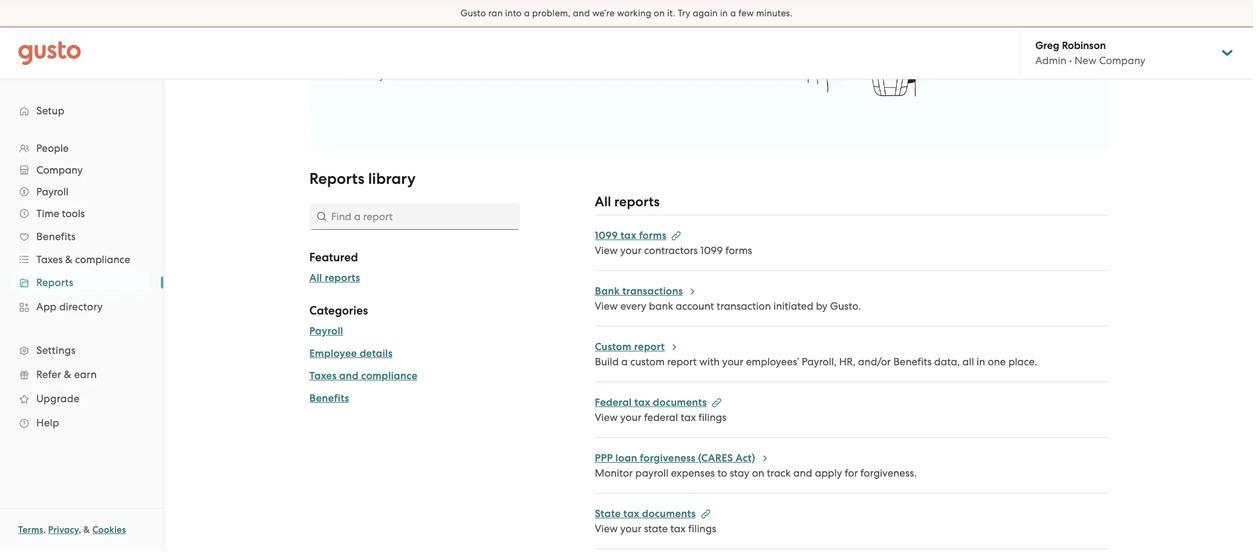 Task type: describe. For each thing, give the bounding box(es) containing it.
apply
[[815, 467, 843, 479]]

federal
[[644, 411, 678, 424]]

setup
[[36, 105, 65, 117]]

refer
[[36, 368, 61, 381]]

custom report link
[[595, 341, 680, 353]]

filings for federal tax documents
[[699, 411, 727, 424]]

working
[[617, 8, 652, 19]]

1 horizontal spatial all reports
[[595, 194, 660, 210]]

0 horizontal spatial 1099
[[595, 229, 618, 242]]

documents for federal tax documents
[[653, 396, 707, 409]]

crafted
[[512, 54, 547, 67]]

professionally-
[[442, 54, 512, 67]]

view for 1099 tax forms
[[595, 244, 618, 257]]

reports for reports library
[[309, 169, 365, 188]]

view your federal tax filings
[[595, 411, 727, 424]]

use
[[353, 54, 370, 67]]

0 vertical spatial all
[[595, 194, 611, 210]]

scratch.
[[451, 69, 488, 81]]

monitor
[[595, 467, 633, 479]]

custom report
[[595, 341, 665, 353]]

reports inside use one of gusto's professionally-crafted reports below, or build your own from scratch.
[[550, 54, 584, 67]]

1 vertical spatial report
[[667, 356, 697, 368]]

compliance for taxes and compliance
[[361, 370, 418, 382]]

taxes & compliance
[[36, 254, 130, 266]]

earn
[[74, 368, 97, 381]]

for
[[845, 467, 858, 479]]

to
[[718, 467, 728, 479]]

reports library
[[309, 169, 416, 188]]

tools
[[62, 208, 85, 220]]

Report Search bar field
[[309, 203, 520, 230]]

1 , from the left
[[43, 525, 46, 535]]

gusto navigation element
[[0, 79, 163, 454]]

all inside button
[[309, 272, 322, 284]]

bank
[[649, 300, 673, 312]]

home image
[[18, 41, 81, 65]]

of
[[394, 54, 403, 67]]

state
[[644, 523, 668, 535]]

federal tax documents link
[[595, 396, 722, 409]]

people button
[[12, 137, 151, 159]]

settings link
[[12, 339, 151, 361]]

own
[[403, 69, 424, 81]]

build a custom report with your employees' payroll, hr, and/or benefits data, all in one place.
[[595, 356, 1038, 368]]

0 vertical spatial report
[[634, 341, 665, 353]]

reports link
[[12, 272, 151, 293]]

contractors
[[644, 244, 698, 257]]

& for compliance
[[65, 254, 73, 266]]

it.
[[667, 8, 676, 19]]

settings
[[36, 344, 76, 356]]

by
[[816, 300, 828, 312]]

expenses
[[671, 467, 715, 479]]

1 vertical spatial all reports
[[309, 272, 360, 284]]

tax for 1099 tax forms
[[621, 229, 637, 242]]

federal
[[595, 396, 632, 409]]

1099 tax forms link
[[595, 229, 681, 242]]

1 horizontal spatial forms
[[726, 244, 752, 257]]

•
[[1070, 54, 1073, 67]]

gusto's
[[406, 54, 440, 67]]

app
[[36, 301, 57, 313]]

app directory
[[36, 301, 103, 313]]

track
[[767, 467, 791, 479]]

featured
[[309, 250, 358, 264]]

greg robinson admin • new company
[[1036, 39, 1146, 67]]

every
[[621, 300, 647, 312]]

your right with
[[723, 356, 744, 368]]

help
[[36, 417, 59, 429]]

terms link
[[18, 525, 43, 535]]

2 vertical spatial &
[[84, 525, 90, 535]]

taxes and compliance
[[309, 370, 418, 382]]

again
[[693, 8, 718, 19]]

filings for state tax documents
[[689, 523, 717, 535]]

terms
[[18, 525, 43, 535]]

try
[[678, 8, 691, 19]]

build
[[353, 69, 377, 81]]

state
[[595, 508, 621, 520]]

payroll button
[[309, 324, 343, 339]]

ppp loan forgiveness (cares act)
[[595, 452, 756, 465]]

(cares
[[698, 452, 733, 465]]

upgrade
[[36, 393, 80, 405]]

all
[[963, 356, 974, 368]]

view for state tax documents
[[595, 523, 618, 535]]

new
[[1075, 54, 1097, 67]]

your for federal tax documents
[[621, 411, 642, 424]]

ppp loan forgiveness (cares act) link
[[595, 452, 770, 465]]

greg
[[1036, 39, 1060, 52]]

upgrade link
[[12, 388, 151, 410]]

time tools button
[[12, 203, 151, 224]]

taxes for taxes & compliance
[[36, 254, 63, 266]]

employee details
[[309, 347, 393, 360]]

admin
[[1036, 54, 1067, 67]]

taxes for taxes and compliance
[[309, 370, 337, 382]]

all reports button
[[309, 271, 360, 286]]

0 horizontal spatial forms
[[639, 229, 667, 242]]

1 vertical spatial one
[[988, 356, 1006, 368]]

custom
[[631, 356, 665, 368]]

stay
[[730, 467, 750, 479]]

1 vertical spatial 1099
[[701, 244, 723, 257]]

1 horizontal spatial on
[[752, 467, 765, 479]]

tax for state tax documents
[[624, 508, 640, 520]]

below,
[[586, 54, 618, 67]]

gusto ran into a problem, and we're working on it. try again in a few minutes.
[[461, 8, 793, 19]]

forgiveness.
[[861, 467, 917, 479]]

time
[[36, 208, 59, 220]]



Task type: vqa. For each thing, say whether or not it's contained in the screenshot.
Save
no



Task type: locate. For each thing, give the bounding box(es) containing it.
2 horizontal spatial a
[[731, 8, 736, 19]]

tax up view your contractors 1099 forms
[[621, 229, 637, 242]]

& for earn
[[64, 368, 71, 381]]

company button
[[12, 159, 151, 181]]

and/or
[[858, 356, 891, 368]]

minutes.
[[757, 8, 793, 19]]

1 horizontal spatial all
[[595, 194, 611, 210]]

data,
[[935, 356, 960, 368]]

reports up app
[[36, 277, 73, 289]]

forgiveness
[[640, 452, 696, 465]]

0 vertical spatial &
[[65, 254, 73, 266]]

1099 tax forms
[[595, 229, 667, 242]]

tax right state
[[671, 523, 686, 535]]

0 vertical spatial benefits
[[36, 231, 76, 243]]

1 vertical spatial all
[[309, 272, 322, 284]]

monitor payroll expenses to stay on track and apply for forgiveness.
[[595, 467, 917, 479]]

use one of gusto's professionally-crafted reports below, or build your own from scratch.
[[353, 54, 630, 81]]

company right "new"
[[1100, 54, 1146, 67]]

and left 'we're'
[[573, 8, 590, 19]]

hr,
[[839, 356, 856, 368]]

gusto.
[[830, 300, 861, 312]]

1 vertical spatial company
[[36, 164, 83, 176]]

setup link
[[12, 100, 151, 122]]

0 vertical spatial on
[[654, 8, 665, 19]]

tax right "state"
[[624, 508, 640, 520]]

payroll inside dropdown button
[[36, 186, 68, 198]]

1 vertical spatial &
[[64, 368, 71, 381]]

employees'
[[746, 356, 800, 368]]

1 vertical spatial in
[[977, 356, 986, 368]]

1 horizontal spatial taxes
[[309, 370, 337, 382]]

0 horizontal spatial benefits
[[36, 231, 76, 243]]

benefits down taxes and compliance button
[[309, 392, 349, 405]]

view for federal tax documents
[[595, 411, 618, 424]]

& left earn
[[64, 368, 71, 381]]

taxes inside taxes and compliance button
[[309, 370, 337, 382]]

tax up view your federal tax filings
[[635, 396, 651, 409]]

account
[[676, 300, 714, 312]]

and inside button
[[339, 370, 359, 382]]

terms , privacy , & cookies
[[18, 525, 126, 535]]

2 , from the left
[[79, 525, 81, 535]]

categories
[[309, 304, 368, 318]]

report up custom on the bottom right
[[634, 341, 665, 353]]

0 vertical spatial filings
[[699, 411, 727, 424]]

taxes inside taxes & compliance dropdown button
[[36, 254, 63, 266]]

ppp
[[595, 452, 613, 465]]

taxes & compliance button
[[12, 249, 151, 270]]

documents up federal
[[653, 396, 707, 409]]

benefits button
[[309, 391, 349, 406]]

all reports up 1099 tax forms
[[595, 194, 660, 210]]

compliance inside button
[[361, 370, 418, 382]]

0 horizontal spatial all
[[309, 272, 322, 284]]

1 horizontal spatial in
[[977, 356, 986, 368]]

1 vertical spatial taxes
[[309, 370, 337, 382]]

1 vertical spatial compliance
[[361, 370, 418, 382]]

payroll,
[[802, 356, 837, 368]]

refer & earn link
[[12, 364, 151, 385]]

your down "state tax documents"
[[621, 523, 642, 535]]

one left place.
[[988, 356, 1006, 368]]

2 vertical spatial and
[[794, 467, 813, 479]]

, left privacy link
[[43, 525, 46, 535]]

tax
[[621, 229, 637, 242], [635, 396, 651, 409], [681, 411, 696, 424], [624, 508, 640, 520], [671, 523, 686, 535]]

1099 up bank
[[595, 229, 618, 242]]

2 horizontal spatial reports
[[615, 194, 660, 210]]

1 vertical spatial on
[[752, 467, 765, 479]]

compliance for taxes & compliance
[[75, 254, 130, 266]]

one left of
[[373, 54, 391, 67]]

taxes and compliance button
[[309, 369, 418, 384]]

compliance down the "details"
[[361, 370, 418, 382]]

0 vertical spatial in
[[720, 8, 728, 19]]

privacy
[[48, 525, 79, 535]]

benefits link
[[12, 226, 151, 247]]

in
[[720, 8, 728, 19], [977, 356, 986, 368]]

a left few
[[731, 8, 736, 19]]

all reports down featured
[[309, 272, 360, 284]]

documents
[[653, 396, 707, 409], [642, 508, 696, 520]]

& inside dropdown button
[[65, 254, 73, 266]]

0 horizontal spatial and
[[339, 370, 359, 382]]

0 horizontal spatial reports
[[36, 277, 73, 289]]

on
[[654, 8, 665, 19], [752, 467, 765, 479]]

compliance up reports link
[[75, 254, 130, 266]]

and right track
[[794, 467, 813, 479]]

2 vertical spatial benefits
[[309, 392, 349, 405]]

1 horizontal spatial 1099
[[701, 244, 723, 257]]

documents for state tax documents
[[642, 508, 696, 520]]

view down 1099 tax forms
[[595, 244, 618, 257]]

company inside the greg robinson admin • new company
[[1100, 54, 1146, 67]]

view down "state"
[[595, 523, 618, 535]]

reports
[[309, 169, 365, 188], [36, 277, 73, 289]]

1 vertical spatial filings
[[689, 523, 717, 535]]

3 view from the top
[[595, 411, 618, 424]]

place.
[[1009, 356, 1038, 368]]

0 vertical spatial documents
[[653, 396, 707, 409]]

forms
[[639, 229, 667, 242], [726, 244, 752, 257]]

1 horizontal spatial and
[[573, 8, 590, 19]]

1 horizontal spatial compliance
[[361, 370, 418, 382]]

compliance inside dropdown button
[[75, 254, 130, 266]]

0 horizontal spatial one
[[373, 54, 391, 67]]

&
[[65, 254, 73, 266], [64, 368, 71, 381], [84, 525, 90, 535]]

0 vertical spatial reports
[[550, 54, 584, 67]]

0 vertical spatial compliance
[[75, 254, 130, 266]]

loan
[[616, 452, 638, 465]]

1099 right contractors
[[701, 244, 723, 257]]

tax right federal
[[681, 411, 696, 424]]

benefits down the "time tools"
[[36, 231, 76, 243]]

0 vertical spatial reports
[[309, 169, 365, 188]]

with
[[700, 356, 720, 368]]

a
[[524, 8, 530, 19], [731, 8, 736, 19], [622, 356, 628, 368]]

0 vertical spatial forms
[[639, 229, 667, 242]]

benefits left data, at the bottom right of page
[[894, 356, 932, 368]]

build
[[595, 356, 619, 368]]

reports inside reports link
[[36, 277, 73, 289]]

0 horizontal spatial on
[[654, 8, 665, 19]]

4 view from the top
[[595, 523, 618, 535]]

2 horizontal spatial benefits
[[894, 356, 932, 368]]

time tools
[[36, 208, 85, 220]]

, left cookies button
[[79, 525, 81, 535]]

one
[[373, 54, 391, 67], [988, 356, 1006, 368]]

0 vertical spatial one
[[373, 54, 391, 67]]

1 horizontal spatial ,
[[79, 525, 81, 535]]

employee details button
[[309, 347, 393, 361]]

payroll up time
[[36, 186, 68, 198]]

few
[[739, 8, 754, 19]]

initiated
[[774, 300, 814, 312]]

benefits inside "link"
[[36, 231, 76, 243]]

reports for reports
[[36, 277, 73, 289]]

transaction
[[717, 300, 771, 312]]

0 vertical spatial company
[[1100, 54, 1146, 67]]

company down 'people'
[[36, 164, 83, 176]]

taxes up benefits button
[[309, 370, 337, 382]]

0 horizontal spatial report
[[634, 341, 665, 353]]

bank transactions
[[595, 285, 683, 298]]

details
[[360, 347, 393, 360]]

people
[[36, 142, 69, 154]]

0 horizontal spatial all reports
[[309, 272, 360, 284]]

1 horizontal spatial company
[[1100, 54, 1146, 67]]

cookies
[[92, 525, 126, 535]]

your down 1099 tax forms
[[621, 244, 642, 257]]

cookies button
[[92, 523, 126, 537]]

state tax documents link
[[595, 508, 711, 520]]

view every bank account transaction initiated by gusto.
[[595, 300, 861, 312]]

on left it.
[[654, 8, 665, 19]]

filings up (cares
[[699, 411, 727, 424]]

w-2 and w-3 tax forms element
[[595, 549, 1108, 551]]

0 vertical spatial all reports
[[595, 194, 660, 210]]

your inside use one of gusto's professionally-crafted reports below, or build your own from scratch.
[[380, 69, 401, 81]]

0 horizontal spatial compliance
[[75, 254, 130, 266]]

& up reports link
[[65, 254, 73, 266]]

& left cookies
[[84, 525, 90, 535]]

reports up 1099 tax forms link
[[615, 194, 660, 210]]

0 horizontal spatial in
[[720, 8, 728, 19]]

0 horizontal spatial taxes
[[36, 254, 63, 266]]

robinson
[[1062, 39, 1106, 52]]

1 horizontal spatial benefits
[[309, 392, 349, 405]]

list
[[0, 137, 163, 435]]

view for bank transactions
[[595, 300, 618, 312]]

into
[[505, 8, 522, 19]]

a right into
[[524, 8, 530, 19]]

state tax documents
[[595, 508, 696, 520]]

and down 'employee details' button at the left of the page
[[339, 370, 359, 382]]

your for state tax documents
[[621, 523, 642, 535]]

2 view from the top
[[595, 300, 618, 312]]

2 horizontal spatial and
[[794, 467, 813, 479]]

filings right state
[[689, 523, 717, 535]]

reports left below,
[[550, 54, 584, 67]]

0 horizontal spatial company
[[36, 164, 83, 176]]

forms up contractors
[[639, 229, 667, 242]]

reports inside button
[[325, 272, 360, 284]]

1 horizontal spatial reports
[[309, 169, 365, 188]]

your down of
[[380, 69, 401, 81]]

in right again
[[720, 8, 728, 19]]

one inside use one of gusto's professionally-crafted reports below, or build your own from scratch.
[[373, 54, 391, 67]]

reports left library
[[309, 169, 365, 188]]

taxes up reports link
[[36, 254, 63, 266]]

,
[[43, 525, 46, 535], [79, 525, 81, 535]]

0 horizontal spatial payroll
[[36, 186, 68, 198]]

1 vertical spatial documents
[[642, 508, 696, 520]]

forms up "transaction"
[[726, 244, 752, 257]]

payroll up employee
[[309, 325, 343, 338]]

0 horizontal spatial ,
[[43, 525, 46, 535]]

list containing people
[[0, 137, 163, 435]]

tax for federal tax documents
[[635, 396, 651, 409]]

transactions
[[623, 285, 683, 298]]

we're
[[593, 8, 615, 19]]

view down federal on the bottom
[[595, 411, 618, 424]]

1 vertical spatial reports
[[615, 194, 660, 210]]

1 horizontal spatial a
[[622, 356, 628, 368]]

1 horizontal spatial one
[[988, 356, 1006, 368]]

0 horizontal spatial reports
[[325, 272, 360, 284]]

all
[[595, 194, 611, 210], [309, 272, 322, 284]]

report left with
[[667, 356, 697, 368]]

2 vertical spatial reports
[[325, 272, 360, 284]]

0 vertical spatial 1099
[[595, 229, 618, 242]]

view down bank
[[595, 300, 618, 312]]

1 horizontal spatial payroll
[[309, 325, 343, 338]]

your for 1099 tax forms
[[621, 244, 642, 257]]

0 vertical spatial payroll
[[36, 186, 68, 198]]

in right all at the right of the page
[[977, 356, 986, 368]]

1 vertical spatial forms
[[726, 244, 752, 257]]

1099
[[595, 229, 618, 242], [701, 244, 723, 257]]

0 horizontal spatial a
[[524, 8, 530, 19]]

a down custom report
[[622, 356, 628, 368]]

company
[[1100, 54, 1146, 67], [36, 164, 83, 176]]

company inside company dropdown button
[[36, 164, 83, 176]]

1 vertical spatial benefits
[[894, 356, 932, 368]]

all up 1099 tax forms
[[595, 194, 611, 210]]

gusto
[[461, 8, 486, 19]]

on right stay
[[752, 467, 765, 479]]

0 vertical spatial taxes
[[36, 254, 63, 266]]

your
[[380, 69, 401, 81], [621, 244, 642, 257], [723, 356, 744, 368], [621, 411, 642, 424], [621, 523, 642, 535]]

view your contractors 1099 forms
[[595, 244, 752, 257]]

1 horizontal spatial report
[[667, 356, 697, 368]]

your down federal on the bottom
[[621, 411, 642, 424]]

federal tax documents
[[595, 396, 707, 409]]

reports down featured
[[325, 272, 360, 284]]

all down featured
[[309, 272, 322, 284]]

1 vertical spatial payroll
[[309, 325, 343, 338]]

1 horizontal spatial reports
[[550, 54, 584, 67]]

refer & earn
[[36, 368, 97, 381]]

1 vertical spatial and
[[339, 370, 359, 382]]

documents up state
[[642, 508, 696, 520]]

0 vertical spatial and
[[573, 8, 590, 19]]

1 vertical spatial reports
[[36, 277, 73, 289]]

1 view from the top
[[595, 244, 618, 257]]



